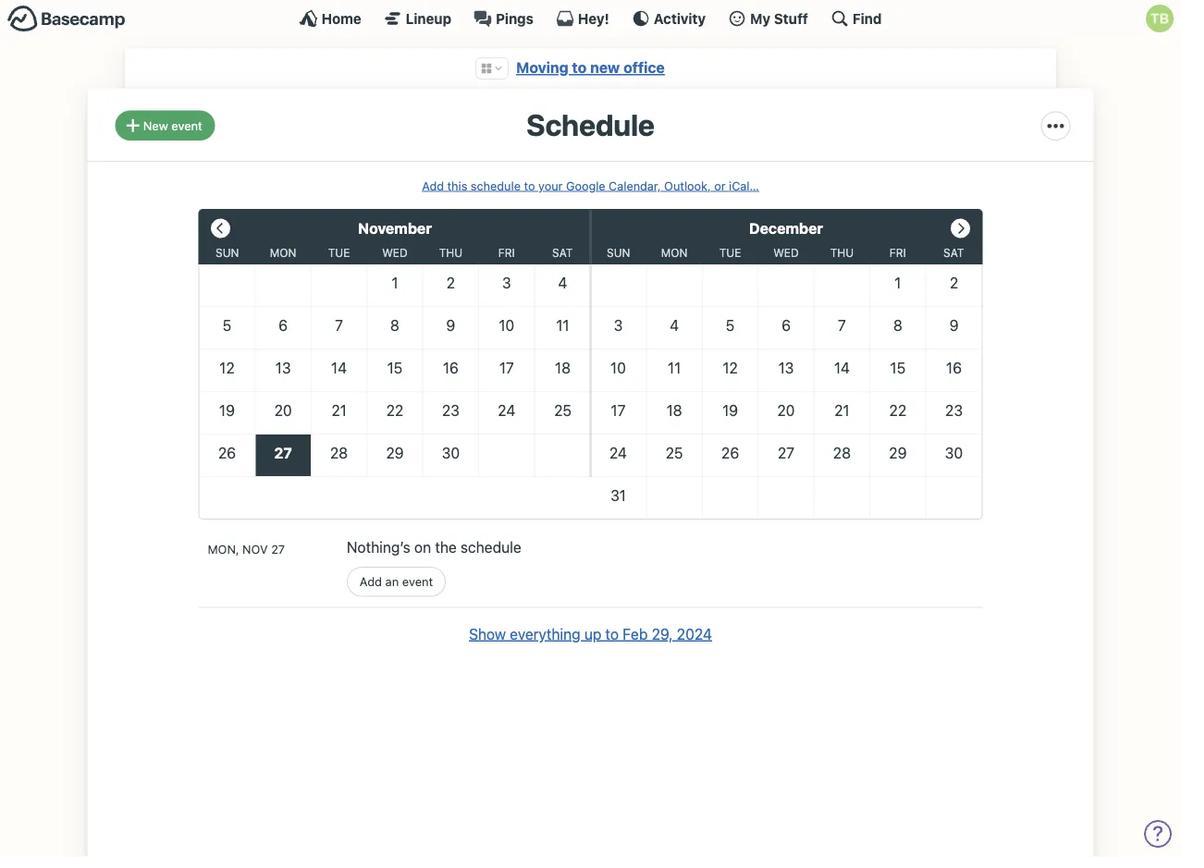 Task type: describe. For each thing, give the bounding box(es) containing it.
switch accounts image
[[7, 5, 126, 33]]

lineup link
[[384, 9, 452, 28]]

up
[[585, 625, 602, 643]]

my
[[750, 10, 771, 26]]

activity
[[654, 10, 706, 26]]

moving
[[516, 59, 569, 76]]

main element
[[0, 0, 1182, 36]]

add an event link
[[347, 567, 446, 597]]

add this schedule to your google calendar, outlook, or ical… link
[[422, 178, 759, 192]]

november
[[358, 220, 432, 237]]

outlook,
[[664, 178, 711, 192]]

add this schedule to your google calendar, outlook, or ical…
[[422, 178, 759, 192]]

pings button
[[474, 9, 534, 28]]

ical…
[[729, 178, 759, 192]]

the
[[435, 539, 457, 557]]

sat for november
[[552, 246, 573, 259]]

thu for november
[[439, 246, 463, 259]]

nothing's
[[347, 539, 411, 557]]

add for add this schedule to your google calendar, outlook, or ical…
[[422, 178, 444, 192]]

27
[[271, 542, 285, 556]]

my stuff button
[[728, 9, 809, 28]]

lineup
[[406, 10, 452, 26]]

hey! button
[[556, 9, 610, 28]]

tim burton image
[[1146, 5, 1174, 32]]

1 vertical spatial event
[[402, 575, 433, 589]]

mon,
[[208, 542, 239, 556]]

my stuff
[[750, 10, 809, 26]]

everything
[[510, 625, 581, 643]]

this
[[447, 178, 468, 192]]

show        everything      up to        feb 29, 2024
[[469, 625, 712, 643]]

2024
[[677, 625, 712, 643]]

feb
[[623, 625, 648, 643]]

0 vertical spatial to
[[572, 59, 587, 76]]

mon, nov 27
[[208, 542, 285, 556]]

activity link
[[632, 9, 706, 28]]

mon for november
[[270, 246, 297, 259]]

tue for december
[[720, 246, 741, 259]]

new event link
[[115, 110, 215, 141]]

to for schedule
[[524, 178, 535, 192]]

fri for december
[[890, 246, 907, 259]]

december
[[749, 220, 823, 237]]

stuff
[[774, 10, 809, 26]]



Task type: vqa. For each thing, say whether or not it's contained in the screenshot.
right Terry Turtle icon
no



Task type: locate. For each thing, give the bounding box(es) containing it.
1 horizontal spatial mon
[[661, 246, 688, 259]]

home
[[322, 10, 362, 26]]

find
[[853, 10, 882, 26]]

wed for december
[[774, 246, 799, 259]]

thu for december
[[831, 246, 854, 259]]

1 horizontal spatial add
[[422, 178, 444, 192]]

mon
[[270, 246, 297, 259], [661, 246, 688, 259]]

1 vertical spatial to
[[524, 178, 535, 192]]

0 vertical spatial schedule
[[471, 178, 521, 192]]

moving to new office
[[516, 59, 665, 76]]

new
[[590, 59, 620, 76]]

to inside "button"
[[606, 625, 619, 643]]

tue for november
[[328, 246, 350, 259]]

an
[[385, 575, 399, 589]]

home link
[[299, 9, 362, 28]]

0 horizontal spatial sun
[[216, 246, 239, 259]]

0 horizontal spatial sat
[[552, 246, 573, 259]]

sun
[[216, 246, 239, 259], [607, 246, 630, 259]]

add left the this
[[422, 178, 444, 192]]

to left your
[[524, 178, 535, 192]]

fri for november
[[499, 246, 515, 259]]

sat
[[552, 246, 573, 259], [944, 246, 965, 259]]

1 horizontal spatial sun
[[607, 246, 630, 259]]

0 horizontal spatial thu
[[439, 246, 463, 259]]

fri
[[499, 246, 515, 259], [890, 246, 907, 259]]

office
[[624, 59, 665, 76]]

wed for november
[[382, 246, 408, 259]]

wed
[[382, 246, 408, 259], [774, 246, 799, 259]]

1 horizontal spatial tue
[[720, 246, 741, 259]]

wed down november
[[382, 246, 408, 259]]

add an event
[[360, 575, 433, 589]]

1 tue from the left
[[328, 246, 350, 259]]

1 fri from the left
[[499, 246, 515, 259]]

on
[[415, 539, 431, 557]]

1 wed from the left
[[382, 246, 408, 259]]

nothing's on the schedule
[[347, 539, 522, 557]]

1 horizontal spatial fri
[[890, 246, 907, 259]]

thu
[[439, 246, 463, 259], [831, 246, 854, 259]]

1 vertical spatial schedule
[[461, 539, 522, 557]]

event right new
[[171, 118, 202, 132]]

to
[[572, 59, 587, 76], [524, 178, 535, 192], [606, 625, 619, 643]]

sun for december
[[607, 246, 630, 259]]

schedule
[[527, 107, 655, 142]]

2 fri from the left
[[890, 246, 907, 259]]

tue
[[328, 246, 350, 259], [720, 246, 741, 259]]

add for add an event
[[360, 575, 382, 589]]

event
[[171, 118, 202, 132], [402, 575, 433, 589]]

1 thu from the left
[[439, 246, 463, 259]]

to for up
[[606, 625, 619, 643]]

0 vertical spatial event
[[171, 118, 202, 132]]

0 horizontal spatial mon
[[270, 246, 297, 259]]

schedule
[[471, 178, 521, 192], [461, 539, 522, 557]]

schedule right the this
[[471, 178, 521, 192]]

new
[[143, 118, 168, 132]]

1 sun from the left
[[216, 246, 239, 259]]

0 horizontal spatial add
[[360, 575, 382, 589]]

0 horizontal spatial fri
[[499, 246, 515, 259]]

pings
[[496, 10, 534, 26]]

2 horizontal spatial to
[[606, 625, 619, 643]]

nov
[[243, 542, 268, 556]]

sun for november
[[216, 246, 239, 259]]

sat for december
[[944, 246, 965, 259]]

1 vertical spatial add
[[360, 575, 382, 589]]

29,
[[652, 625, 673, 643]]

1 horizontal spatial thu
[[831, 246, 854, 259]]

or
[[715, 178, 726, 192]]

your
[[539, 178, 563, 192]]

2 sat from the left
[[944, 246, 965, 259]]

2 tue from the left
[[720, 246, 741, 259]]

1 horizontal spatial sat
[[944, 246, 965, 259]]

hey!
[[578, 10, 610, 26]]

1 sat from the left
[[552, 246, 573, 259]]

new event
[[143, 118, 202, 132]]

1 horizontal spatial wed
[[774, 246, 799, 259]]

add
[[422, 178, 444, 192], [360, 575, 382, 589]]

0 horizontal spatial event
[[171, 118, 202, 132]]

1 mon from the left
[[270, 246, 297, 259]]

1 horizontal spatial event
[[402, 575, 433, 589]]

1 horizontal spatial to
[[572, 59, 587, 76]]

add left an
[[360, 575, 382, 589]]

mon for december
[[661, 246, 688, 259]]

0 vertical spatial add
[[422, 178, 444, 192]]

2 mon from the left
[[661, 246, 688, 259]]

2 thu from the left
[[831, 246, 854, 259]]

schedule right the
[[461, 539, 522, 557]]

to left new
[[572, 59, 587, 76]]

show
[[469, 625, 506, 643]]

event right an
[[402, 575, 433, 589]]

moving to new office link
[[516, 59, 665, 76]]

find button
[[831, 9, 882, 28]]

0 horizontal spatial wed
[[382, 246, 408, 259]]

0 horizontal spatial tue
[[328, 246, 350, 259]]

2 vertical spatial to
[[606, 625, 619, 643]]

wed down december at the right top
[[774, 246, 799, 259]]

2 wed from the left
[[774, 246, 799, 259]]

show        everything      up to        feb 29, 2024 button
[[469, 623, 712, 645]]

to right "up" in the bottom of the page
[[606, 625, 619, 643]]

google
[[566, 178, 606, 192]]

2 sun from the left
[[607, 246, 630, 259]]

0 horizontal spatial to
[[524, 178, 535, 192]]

calendar,
[[609, 178, 661, 192]]



